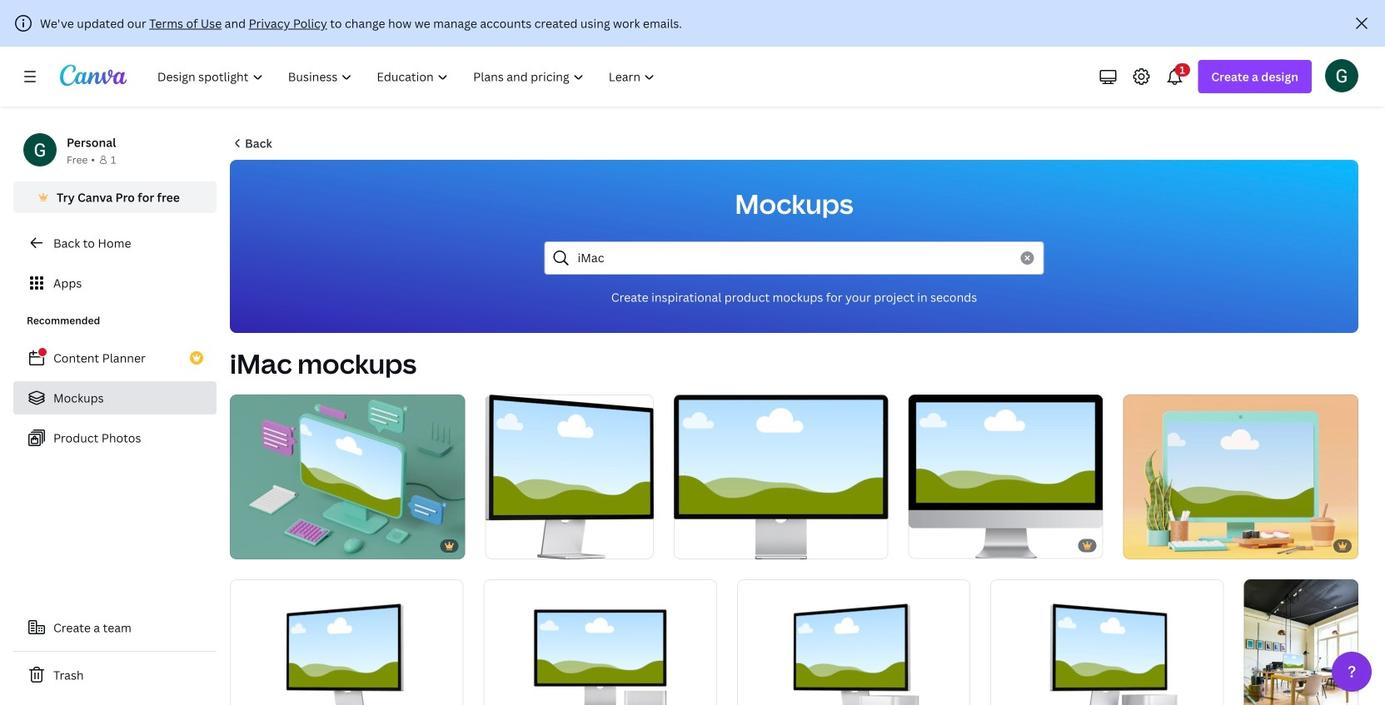 Task type: locate. For each thing, give the bounding box(es) containing it.
mac studio & studio display image
[[484, 580, 717, 706], [737, 580, 971, 706], [991, 580, 1225, 706]]

2 horizontal spatial studio display image
[[674, 395, 889, 560]]

1 mac studio & studio display image from the left
[[484, 580, 717, 706]]

0 horizontal spatial mac studio & studio display image
[[484, 580, 717, 706]]

1 horizontal spatial mac studio & studio display image
[[737, 580, 971, 706]]

desktop image
[[1124, 395, 1359, 560]]

0 horizontal spatial studio display image
[[230, 580, 464, 706]]

2 mac studio & studio display image from the left
[[737, 580, 971, 706]]

list
[[13, 342, 217, 455]]

greg robinson image
[[1326, 59, 1359, 92]]

2 horizontal spatial mac studio & studio display image
[[991, 580, 1225, 706]]

studio display image
[[486, 395, 654, 560], [674, 395, 889, 560], [230, 580, 464, 706]]

group
[[230, 395, 466, 560], [486, 395, 654, 560], [674, 395, 889, 560], [909, 395, 1104, 560], [1124, 395, 1359, 560], [230, 580, 464, 706], [484, 580, 717, 706], [737, 580, 971, 706]]



Task type: describe. For each thing, give the bounding box(es) containing it.
top level navigation element
[[147, 60, 670, 93]]

illustrated laptop image
[[230, 395, 466, 560]]

Label search field
[[578, 243, 1011, 274]]

3 mac studio & studio display image from the left
[[991, 580, 1225, 706]]

1 horizontal spatial studio display image
[[486, 395, 654, 560]]

imac in 2 colors image
[[909, 395, 1104, 560]]

silver imac on the wooden table in the office image
[[1245, 580, 1359, 706]]



Task type: vqa. For each thing, say whether or not it's contained in the screenshot.
Label "Search Field"
yes



